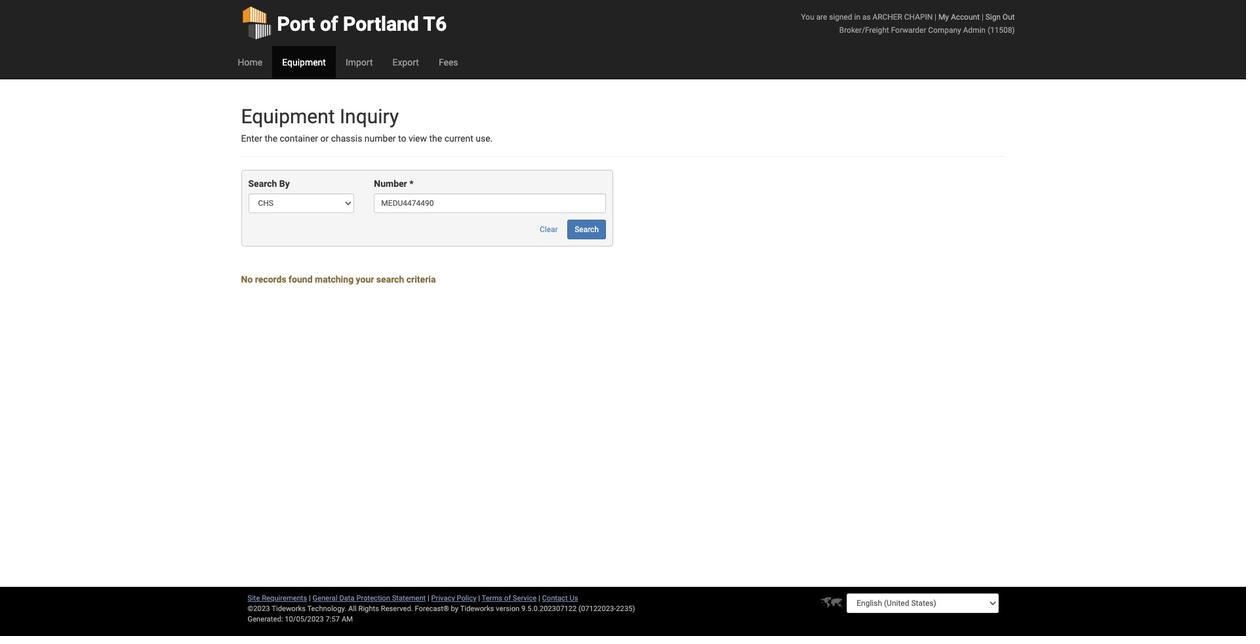 Task type: locate. For each thing, give the bounding box(es) containing it.
| up 'tideworks'
[[479, 595, 480, 603]]

no
[[241, 275, 253, 285]]

of inside site requirements | general data protection statement | privacy policy | terms of service | contact us ©2023 tideworks technology. all rights reserved. forecast® by tideworks version 9.5.0.202307122 (07122023-2235) generated: 10/05/2023 7:57 am
[[504, 595, 511, 603]]

generated:
[[248, 616, 283, 624]]

port of portland t6
[[277, 12, 447, 35]]

©2023 tideworks
[[248, 605, 306, 614]]

current
[[445, 133, 474, 144]]

view
[[409, 133, 427, 144]]

1 vertical spatial of
[[504, 595, 511, 603]]

|
[[935, 12, 937, 22], [982, 12, 984, 22], [309, 595, 311, 603], [428, 595, 430, 603], [479, 595, 480, 603], [539, 595, 541, 603]]

general
[[313, 595, 338, 603]]

1 horizontal spatial the
[[430, 133, 442, 144]]

equipment up the container
[[241, 105, 335, 128]]

version
[[496, 605, 520, 614]]

your
[[356, 275, 374, 285]]

equipment down port
[[282, 57, 326, 68]]

of up the version
[[504, 595, 511, 603]]

0 vertical spatial search
[[248, 179, 277, 189]]

as
[[863, 12, 871, 22]]

search for search
[[575, 225, 599, 235]]

contact us link
[[542, 595, 578, 603]]

0 vertical spatial equipment
[[282, 57, 326, 68]]

of
[[320, 12, 338, 35], [504, 595, 511, 603]]

number
[[374, 179, 407, 189]]

| up forecast® on the bottom of page
[[428, 595, 430, 603]]

fees button
[[429, 46, 468, 79]]

the right enter
[[265, 133, 278, 144]]

forwarder
[[892, 26, 927, 35]]

search
[[248, 179, 277, 189], [575, 225, 599, 235]]

terms of service link
[[482, 595, 537, 603]]

matching
[[315, 275, 354, 285]]

forecast®
[[415, 605, 449, 614]]

0 horizontal spatial search
[[248, 179, 277, 189]]

1 vertical spatial equipment
[[241, 105, 335, 128]]

company
[[929, 26, 962, 35]]

1 vertical spatial search
[[575, 225, 599, 235]]

no records found matching your search criteria
[[241, 275, 436, 285]]

out
[[1003, 12, 1016, 22]]

requirements
[[262, 595, 307, 603]]

search right clear
[[575, 225, 599, 235]]

technology.
[[307, 605, 347, 614]]

the right view
[[430, 133, 442, 144]]

search inside button
[[575, 225, 599, 235]]

search button
[[568, 220, 606, 240]]

equipment button
[[272, 46, 336, 79]]

Number * text field
[[374, 194, 606, 214]]

chapin
[[905, 12, 933, 22]]

equipment
[[282, 57, 326, 68], [241, 105, 335, 128]]

1 the from the left
[[265, 133, 278, 144]]

in
[[855, 12, 861, 22]]

container
[[280, 133, 318, 144]]

number
[[365, 133, 396, 144]]

account
[[951, 12, 980, 22]]

1 horizontal spatial of
[[504, 595, 511, 603]]

chassis
[[331, 133, 363, 144]]

you
[[802, 12, 815, 22]]

equipment inside dropdown button
[[282, 57, 326, 68]]

all
[[348, 605, 357, 614]]

9.5.0.202307122
[[522, 605, 577, 614]]

contact
[[542, 595, 568, 603]]

reserved.
[[381, 605, 413, 614]]

0 horizontal spatial the
[[265, 133, 278, 144]]

10/05/2023
[[285, 616, 324, 624]]

of right port
[[320, 12, 338, 35]]

by
[[451, 605, 459, 614]]

0 vertical spatial of
[[320, 12, 338, 35]]

protection
[[357, 595, 390, 603]]

2235)
[[616, 605, 635, 614]]

equipment for equipment
[[282, 57, 326, 68]]

import button
[[336, 46, 383, 79]]

import
[[346, 57, 373, 68]]

the
[[265, 133, 278, 144], [430, 133, 442, 144]]

equipment inside the equipment inquiry enter the container or chassis number to view the current use.
[[241, 105, 335, 128]]

site requirements link
[[248, 595, 307, 603]]

by
[[279, 179, 290, 189]]

my account link
[[939, 12, 980, 22]]

(07122023-
[[579, 605, 616, 614]]

| left my
[[935, 12, 937, 22]]

port of portland t6 link
[[241, 0, 447, 46]]

enter
[[241, 133, 262, 144]]

portland
[[343, 12, 419, 35]]

export
[[393, 57, 419, 68]]

home
[[238, 57, 263, 68]]

7:57
[[326, 616, 340, 624]]

1 horizontal spatial search
[[575, 225, 599, 235]]

search left by
[[248, 179, 277, 189]]



Task type: describe. For each thing, give the bounding box(es) containing it.
search
[[377, 275, 404, 285]]

site
[[248, 595, 260, 603]]

equipment inquiry enter the container or chassis number to view the current use.
[[241, 105, 493, 144]]

statement
[[392, 595, 426, 603]]

equipment for equipment inquiry enter the container or chassis number to view the current use.
[[241, 105, 335, 128]]

inquiry
[[340, 105, 399, 128]]

use.
[[476, 133, 493, 144]]

policy
[[457, 595, 477, 603]]

sign out link
[[986, 12, 1016, 22]]

general data protection statement link
[[313, 595, 426, 603]]

rights
[[359, 605, 379, 614]]

| left sign at the right top
[[982, 12, 984, 22]]

| left general
[[309, 595, 311, 603]]

privacy
[[431, 595, 455, 603]]

service
[[513, 595, 537, 603]]

signed
[[830, 12, 853, 22]]

archer
[[873, 12, 903, 22]]

are
[[817, 12, 828, 22]]

us
[[570, 595, 578, 603]]

found
[[289, 275, 313, 285]]

privacy policy link
[[431, 595, 477, 603]]

data
[[340, 595, 355, 603]]

export button
[[383, 46, 429, 79]]

0 horizontal spatial of
[[320, 12, 338, 35]]

search for search by
[[248, 179, 277, 189]]

tideworks
[[460, 605, 494, 614]]

my
[[939, 12, 950, 22]]

broker/freight
[[840, 26, 890, 35]]

t6
[[424, 12, 447, 35]]

search by
[[248, 179, 290, 189]]

clear
[[540, 225, 558, 235]]

terms
[[482, 595, 503, 603]]

number *
[[374, 179, 414, 189]]

admin
[[964, 26, 986, 35]]

to
[[398, 133, 407, 144]]

or
[[321, 133, 329, 144]]

2 the from the left
[[430, 133, 442, 144]]

port
[[277, 12, 315, 35]]

*
[[410, 179, 414, 189]]

am
[[342, 616, 353, 624]]

criteria
[[407, 275, 436, 285]]

clear button
[[533, 220, 565, 240]]

you are signed in as archer chapin | my account | sign out broker/freight forwarder company admin (11508)
[[802, 12, 1016, 35]]

sign
[[986, 12, 1001, 22]]

fees
[[439, 57, 458, 68]]

home button
[[228, 46, 272, 79]]

(11508)
[[988, 26, 1016, 35]]

| up the 9.5.0.202307122
[[539, 595, 541, 603]]

site requirements | general data protection statement | privacy policy | terms of service | contact us ©2023 tideworks technology. all rights reserved. forecast® by tideworks version 9.5.0.202307122 (07122023-2235) generated: 10/05/2023 7:57 am
[[248, 595, 635, 624]]

records
[[255, 275, 287, 285]]



Task type: vqa. For each thing, say whether or not it's contained in the screenshot.
have
no



